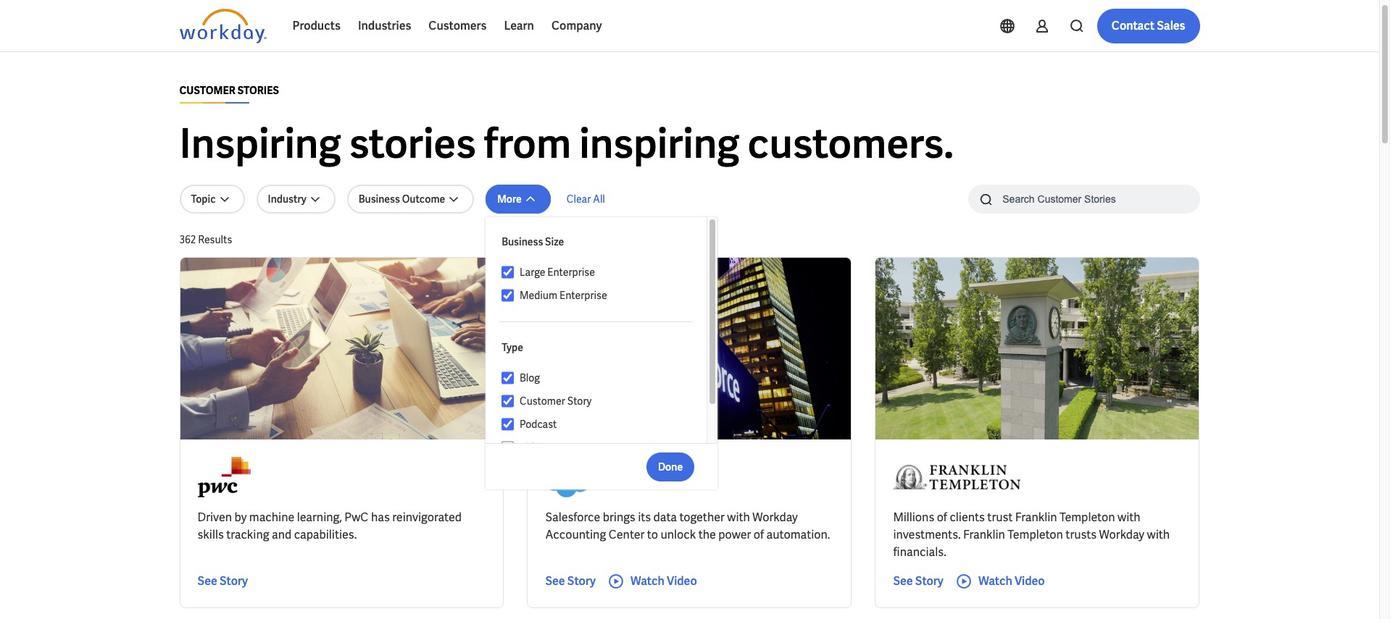 Task type: describe. For each thing, give the bounding box(es) containing it.
salesforce
[[545, 510, 600, 525]]

large enterprise link
[[514, 264, 693, 281]]

learning,
[[297, 510, 342, 525]]

medium
[[520, 289, 557, 302]]

customers button
[[420, 9, 495, 43]]

center
[[609, 528, 645, 543]]

trust
[[987, 510, 1013, 525]]

done button
[[646, 453, 694, 482]]

machine
[[249, 510, 294, 525]]

1 vertical spatial templeton
[[1008, 528, 1063, 543]]

watch for franklin
[[978, 574, 1012, 589]]

video for salesforce brings its data together with workday accounting center to unlock the power of automation.
[[667, 574, 697, 589]]

workday inside salesforce brings its data together with workday accounting center to unlock the power of automation.
[[753, 510, 798, 525]]

all
[[593, 193, 605, 206]]

watch video for templeton
[[978, 574, 1045, 589]]

enterprise for large enterprise
[[547, 266, 595, 279]]

stories
[[237, 84, 279, 97]]

1 horizontal spatial with
[[1118, 510, 1141, 525]]

learn
[[504, 18, 534, 33]]

clear
[[567, 193, 591, 206]]

watch video link for franklin
[[955, 573, 1045, 591]]

customer story
[[520, 395, 592, 408]]

business outcome
[[359, 193, 445, 206]]

the
[[698, 528, 716, 543]]

from
[[484, 117, 571, 170]]

results
[[198, 233, 232, 246]]

see for salesforce brings its data together with workday accounting center to unlock the power of automation.
[[545, 574, 565, 589]]

watch for center
[[631, 574, 665, 589]]

blog link
[[514, 370, 693, 387]]

customers
[[429, 18, 487, 33]]

size
[[545, 236, 564, 249]]

salesforce brings its data together with workday accounting center to unlock the power of automation.
[[545, 510, 830, 543]]

365 results
[[179, 233, 232, 246]]

video for millions of clients trust franklin templeton with investments. franklin templeton trusts workday with financials.
[[1015, 574, 1045, 589]]

story for millions of clients trust franklin templeton with investments. franklin templeton trusts workday with financials.'s see story link
[[915, 574, 944, 589]]

trusts
[[1066, 528, 1097, 543]]

topic button
[[179, 185, 245, 214]]

customer
[[179, 84, 235, 97]]

outcome
[[402, 193, 445, 206]]

1 see from the left
[[198, 574, 217, 589]]

1 see story link from the left
[[198, 573, 248, 591]]

large enterprise
[[520, 266, 595, 279]]

1 see story from the left
[[198, 574, 248, 589]]

has
[[371, 510, 390, 525]]

video link
[[514, 439, 693, 457]]

industries
[[358, 18, 411, 33]]

see for millions of clients trust franklin templeton with investments. franklin templeton trusts workday with financials.
[[893, 574, 913, 589]]

365
[[179, 233, 196, 246]]

company
[[552, 18, 602, 33]]

tracking
[[226, 528, 269, 543]]

more
[[497, 193, 522, 206]]

more button
[[486, 185, 551, 214]]

inspiring
[[179, 117, 341, 170]]

business for business outcome
[[359, 193, 400, 206]]

millions of clients trust franklin templeton with investments. franklin templeton trusts workday with financials.
[[893, 510, 1170, 560]]

contact sales link
[[1097, 9, 1200, 43]]

by
[[234, 510, 247, 525]]

driven
[[198, 510, 232, 525]]

industry button
[[256, 185, 335, 214]]

together
[[679, 510, 725, 525]]

company button
[[543, 9, 611, 43]]

see story for millions of clients trust franklin templeton with investments. franklin templeton trusts workday with financials.
[[893, 574, 944, 589]]

podcast
[[520, 418, 557, 431]]

inspiring
[[579, 117, 740, 170]]

done
[[658, 461, 683, 474]]

industries button
[[349, 9, 420, 43]]

customer story link
[[514, 393, 693, 410]]

clients
[[950, 510, 985, 525]]

to
[[647, 528, 658, 543]]



Task type: vqa. For each thing, say whether or not it's contained in the screenshot.
second Watch from the left
yes



Task type: locate. For each thing, give the bounding box(es) containing it.
2 see story link from the left
[[545, 573, 596, 591]]

0 horizontal spatial of
[[754, 528, 764, 543]]

business inside button
[[359, 193, 400, 206]]

enterprise inside 'link'
[[547, 266, 595, 279]]

watch video link down to
[[607, 573, 697, 591]]

medium enterprise link
[[514, 287, 693, 304]]

2 horizontal spatial video
[[1015, 574, 1045, 589]]

watch video link
[[607, 573, 697, 591], [955, 573, 1045, 591]]

customer
[[520, 395, 565, 408]]

accounting
[[545, 528, 606, 543]]

see story
[[198, 574, 248, 589], [545, 574, 596, 589], [893, 574, 944, 589]]

customers.
[[748, 117, 954, 170]]

see story down "accounting"
[[545, 574, 596, 589]]

1 vertical spatial franklin
[[963, 528, 1005, 543]]

business up large
[[502, 236, 543, 249]]

see story link down financials.
[[893, 573, 944, 591]]

see story down financials.
[[893, 574, 944, 589]]

0 vertical spatial business
[[359, 193, 400, 206]]

see down "accounting"
[[545, 574, 565, 589]]

0 horizontal spatial business
[[359, 193, 400, 206]]

franklin right trust
[[1015, 510, 1057, 525]]

watch video link for center
[[607, 573, 697, 591]]

contact
[[1112, 18, 1155, 33]]

millions
[[893, 510, 934, 525]]

business left "outcome"
[[359, 193, 400, 206]]

business for business size
[[502, 236, 543, 249]]

watch video for to
[[631, 574, 697, 589]]

0 vertical spatial of
[[937, 510, 947, 525]]

1 horizontal spatial watch video link
[[955, 573, 1045, 591]]

2 watch video link from the left
[[955, 573, 1045, 591]]

2 see from the left
[[545, 574, 565, 589]]

workday right trusts
[[1099, 528, 1145, 543]]

power
[[718, 528, 751, 543]]

workday inside millions of clients trust franklin templeton with investments. franklin templeton trusts workday with financials.
[[1099, 528, 1145, 543]]

1 horizontal spatial see story link
[[545, 573, 596, 591]]

None checkbox
[[502, 395, 514, 408], [502, 418, 514, 431], [502, 441, 514, 454], [502, 395, 514, 408], [502, 418, 514, 431], [502, 441, 514, 454]]

skills
[[198, 528, 224, 543]]

of inside salesforce brings its data together with workday accounting center to unlock the power of automation.
[[754, 528, 764, 543]]

0 horizontal spatial watch video
[[631, 574, 697, 589]]

2 horizontal spatial with
[[1147, 528, 1170, 543]]

1 vertical spatial workday
[[1099, 528, 1145, 543]]

customer stories
[[179, 84, 279, 97]]

2 watch video from the left
[[978, 574, 1045, 589]]

story for first see story link from left
[[220, 574, 248, 589]]

its
[[638, 510, 651, 525]]

large
[[520, 266, 545, 279]]

blog
[[520, 372, 540, 385]]

1 watch video link from the left
[[607, 573, 697, 591]]

1 horizontal spatial workday
[[1099, 528, 1145, 543]]

1 vertical spatial business
[[502, 236, 543, 249]]

enterprise up medium enterprise
[[547, 266, 595, 279]]

story down "accounting"
[[567, 574, 596, 589]]

driven by machine learning, pwc has reinvigorated skills tracking and capabilities.
[[198, 510, 462, 543]]

products button
[[284, 9, 349, 43]]

see story down "skills"
[[198, 574, 248, 589]]

franklin
[[1015, 510, 1057, 525], [963, 528, 1005, 543]]

watch video
[[631, 574, 697, 589], [978, 574, 1045, 589]]

learn button
[[495, 9, 543, 43]]

0 horizontal spatial with
[[727, 510, 750, 525]]

0 vertical spatial templeton
[[1060, 510, 1115, 525]]

topic
[[191, 193, 216, 206]]

1 vertical spatial of
[[754, 528, 764, 543]]

video
[[520, 441, 546, 454], [667, 574, 697, 589], [1015, 574, 1045, 589]]

0 vertical spatial workday
[[753, 510, 798, 525]]

1 horizontal spatial video
[[667, 574, 697, 589]]

0 horizontal spatial watch video link
[[607, 573, 697, 591]]

of
[[937, 510, 947, 525], [754, 528, 764, 543]]

0 horizontal spatial video
[[520, 441, 546, 454]]

1 horizontal spatial watch video
[[978, 574, 1045, 589]]

templeton down trust
[[1008, 528, 1063, 543]]

3 see story from the left
[[893, 574, 944, 589]]

clear all button
[[562, 185, 609, 214]]

see story link for millions of clients trust franklin templeton with investments. franklin templeton trusts workday with financials.
[[893, 573, 944, 591]]

1 vertical spatial enterprise
[[560, 289, 607, 302]]

templeton
[[1060, 510, 1115, 525], [1008, 528, 1063, 543]]

1 horizontal spatial business
[[502, 236, 543, 249]]

sales
[[1157, 18, 1185, 33]]

2 horizontal spatial see story
[[893, 574, 944, 589]]

story
[[567, 395, 592, 408], [220, 574, 248, 589], [567, 574, 596, 589], [915, 574, 944, 589]]

workday
[[753, 510, 798, 525], [1099, 528, 1145, 543]]

investments.
[[893, 528, 961, 543]]

see story link down "accounting"
[[545, 573, 596, 591]]

podcast link
[[514, 416, 693, 433]]

see story link down "skills"
[[198, 573, 248, 591]]

1 horizontal spatial franklin
[[1015, 510, 1057, 525]]

enterprise for medium enterprise
[[560, 289, 607, 302]]

see down "skills"
[[198, 574, 217, 589]]

0 horizontal spatial watch
[[631, 574, 665, 589]]

financials.
[[893, 545, 946, 560]]

video down unlock
[[667, 574, 697, 589]]

capabilities.
[[294, 528, 357, 543]]

type
[[502, 341, 523, 354]]

0 horizontal spatial workday
[[753, 510, 798, 525]]

2 horizontal spatial see
[[893, 574, 913, 589]]

brings
[[603, 510, 635, 525]]

3 see story link from the left
[[893, 573, 944, 591]]

0 horizontal spatial see story
[[198, 574, 248, 589]]

see story for salesforce brings its data together with workday accounting center to unlock the power of automation.
[[545, 574, 596, 589]]

pwc
[[344, 510, 369, 525]]

watch down millions of clients trust franklin templeton with investments. franklin templeton trusts workday with financials.
[[978, 574, 1012, 589]]

franklin templeton companies, llc image
[[893, 457, 1021, 498]]

unlock
[[661, 528, 696, 543]]

1 horizontal spatial see story
[[545, 574, 596, 589]]

2 horizontal spatial see story link
[[893, 573, 944, 591]]

enterprise down large enterprise 'link'
[[560, 289, 607, 302]]

automation.
[[767, 528, 830, 543]]

story for see story link associated with salesforce brings its data together with workday accounting center to unlock the power of automation.
[[567, 574, 596, 589]]

video down millions of clients trust franklin templeton with investments. franklin templeton trusts workday with financials.
[[1015, 574, 1045, 589]]

industry
[[268, 193, 306, 206]]

1 watch from the left
[[631, 574, 665, 589]]

contact sales
[[1112, 18, 1185, 33]]

of right power
[[754, 528, 764, 543]]

see
[[198, 574, 217, 589], [545, 574, 565, 589], [893, 574, 913, 589]]

pricewaterhousecoopers global licensing services corporation (pwc) image
[[198, 457, 251, 498]]

of inside millions of clients trust franklin templeton with investments. franklin templeton trusts workday with financials.
[[937, 510, 947, 525]]

products
[[292, 18, 341, 33]]

workday up automation.
[[753, 510, 798, 525]]

2 watch from the left
[[978, 574, 1012, 589]]

1 watch video from the left
[[631, 574, 697, 589]]

data
[[653, 510, 677, 525]]

watch video link down millions of clients trust franklin templeton with investments. franklin templeton trusts workday with financials.
[[955, 573, 1045, 591]]

and
[[272, 528, 292, 543]]

of up investments.
[[937, 510, 947, 525]]

None checkbox
[[502, 266, 514, 279], [502, 289, 514, 302], [502, 372, 514, 385], [502, 266, 514, 279], [502, 289, 514, 302], [502, 372, 514, 385]]

story down blog 'link'
[[567, 395, 592, 408]]

Search Customer Stories text field
[[994, 186, 1172, 212]]

0 horizontal spatial see
[[198, 574, 217, 589]]

1 horizontal spatial watch
[[978, 574, 1012, 589]]

enterprise
[[547, 266, 595, 279], [560, 289, 607, 302]]

see story link
[[198, 573, 248, 591], [545, 573, 596, 591], [893, 573, 944, 591]]

story down financials.
[[915, 574, 944, 589]]

watch video down millions of clients trust franklin templeton with investments. franklin templeton trusts workday with financials.
[[978, 574, 1045, 589]]

templeton up trusts
[[1060, 510, 1115, 525]]

reinvigorated
[[392, 510, 462, 525]]

see story link for salesforce brings its data together with workday accounting center to unlock the power of automation.
[[545, 573, 596, 591]]

see down financials.
[[893, 574, 913, 589]]

0 horizontal spatial franklin
[[963, 528, 1005, 543]]

business
[[359, 193, 400, 206], [502, 236, 543, 249]]

medium enterprise
[[520, 289, 607, 302]]

2 see story from the left
[[545, 574, 596, 589]]

video down the podcast
[[520, 441, 546, 454]]

go to the homepage image
[[179, 9, 266, 43]]

stories
[[349, 117, 476, 170]]

1 horizontal spatial see
[[545, 574, 565, 589]]

0 vertical spatial franklin
[[1015, 510, 1057, 525]]

with inside salesforce brings its data together with workday accounting center to unlock the power of automation.
[[727, 510, 750, 525]]

0 horizontal spatial see story link
[[198, 573, 248, 591]]

business size
[[502, 236, 564, 249]]

inspiring stories from inspiring customers.
[[179, 117, 954, 170]]

business outcome button
[[347, 185, 474, 214]]

watch
[[631, 574, 665, 589], [978, 574, 1012, 589]]

3 see from the left
[[893, 574, 913, 589]]

salesforce.com image
[[545, 457, 604, 498]]

watch video down to
[[631, 574, 697, 589]]

1 horizontal spatial of
[[937, 510, 947, 525]]

0 vertical spatial enterprise
[[547, 266, 595, 279]]

franklin down trust
[[963, 528, 1005, 543]]

watch down to
[[631, 574, 665, 589]]

story down the 'tracking'
[[220, 574, 248, 589]]

clear all
[[567, 193, 605, 206]]



